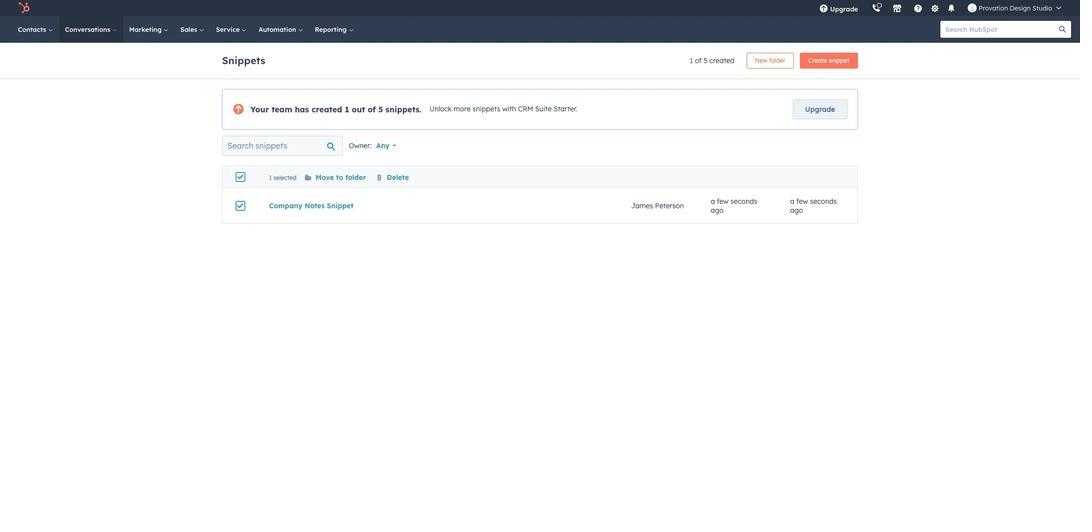 Task type: vqa. For each thing, say whether or not it's contained in the screenshot.
the bottommost 'of'
yes



Task type: describe. For each thing, give the bounding box(es) containing it.
Search HubSpot search field
[[941, 21, 1063, 38]]

created for has
[[312, 104, 342, 114]]

search button
[[1055, 21, 1072, 38]]

0 horizontal spatial folder
[[346, 173, 366, 182]]

new folder button
[[747, 53, 794, 69]]

to
[[336, 173, 343, 182]]

design
[[1010, 4, 1031, 12]]

1 seconds from the left
[[731, 197, 758, 206]]

1 vertical spatial 1
[[345, 104, 349, 114]]

james
[[632, 201, 654, 210]]

1 for 1 of 5 created
[[690, 56, 693, 65]]

marketplaces image
[[893, 4, 902, 13]]

upgrade inside menu
[[831, 5, 859, 13]]

company notes snippet
[[269, 201, 354, 210]]

notifications image
[[948, 4, 956, 13]]

1 few from the left
[[717, 197, 729, 206]]

new
[[755, 57, 768, 64]]

provation design studio button
[[962, 0, 1068, 16]]

sales
[[180, 25, 199, 33]]

1 for 1 selected
[[269, 174, 272, 181]]

more
[[454, 104, 471, 113]]

with
[[503, 104, 516, 113]]

upgrade link
[[793, 99, 848, 119]]

help image
[[914, 4, 923, 13]]

service
[[216, 25, 242, 33]]

contacts
[[18, 25, 48, 33]]

1 of 5 created
[[690, 56, 735, 65]]

conversations
[[65, 25, 112, 33]]

sales link
[[175, 16, 210, 43]]

help button
[[910, 0, 927, 16]]

service link
[[210, 16, 253, 43]]

1 a few seconds ago from the left
[[711, 197, 758, 215]]

any button
[[376, 136, 403, 156]]

hubspot image
[[18, 2, 30, 14]]

james peterson
[[632, 201, 684, 210]]

create
[[809, 57, 828, 64]]

marketplaces button
[[887, 0, 908, 16]]

2 a few seconds ago from the left
[[791, 197, 837, 215]]

snippets
[[222, 54, 265, 66]]

create snippet
[[809, 57, 850, 64]]

snippets banner
[[222, 50, 859, 69]]

owner:
[[349, 141, 372, 150]]

move to folder button
[[305, 173, 366, 182]]

reporting link
[[309, 16, 360, 43]]

new folder
[[755, 57, 786, 64]]

snippet
[[327, 201, 354, 210]]

notifications button
[[944, 0, 960, 16]]

unlock more snippets with crm suite starter.
[[430, 104, 578, 113]]

selected
[[274, 174, 297, 181]]

0 horizontal spatial 5
[[379, 104, 383, 114]]

automation
[[259, 25, 298, 33]]

starter.
[[554, 104, 578, 113]]

company
[[269, 201, 303, 210]]

move to folder
[[316, 173, 366, 182]]

2 a from the left
[[791, 197, 795, 206]]

peterson
[[655, 201, 684, 210]]

settings link
[[929, 3, 942, 13]]

company notes snippet link
[[269, 201, 354, 210]]

folder inside "button"
[[770, 57, 786, 64]]

automation link
[[253, 16, 309, 43]]



Task type: locate. For each thing, give the bounding box(es) containing it.
0 horizontal spatial created
[[312, 104, 342, 114]]

1 vertical spatial created
[[312, 104, 342, 114]]

0 horizontal spatial few
[[717, 197, 729, 206]]

1 horizontal spatial 1
[[345, 104, 349, 114]]

1 horizontal spatial folder
[[770, 57, 786, 64]]

crm
[[518, 104, 534, 113]]

2 seconds from the left
[[811, 197, 837, 206]]

0 vertical spatial of
[[695, 56, 702, 65]]

any
[[376, 141, 390, 150]]

contacts link
[[12, 16, 59, 43]]

created
[[710, 56, 735, 65], [312, 104, 342, 114]]

provation
[[979, 4, 1009, 12]]

1 vertical spatial upgrade
[[806, 105, 836, 114]]

calling icon button
[[869, 1, 885, 14]]

1
[[690, 56, 693, 65], [345, 104, 349, 114], [269, 174, 272, 181]]

search image
[[1060, 26, 1067, 33]]

created for 5
[[710, 56, 735, 65]]

1 horizontal spatial a
[[791, 197, 795, 206]]

folder right to
[[346, 173, 366, 182]]

0 vertical spatial 5
[[704, 56, 708, 65]]

2 horizontal spatial 1
[[690, 56, 693, 65]]

upgrade down create
[[806, 105, 836, 114]]

studio
[[1033, 4, 1053, 12]]

0 vertical spatial upgrade
[[831, 5, 859, 13]]

0 horizontal spatial a
[[711, 197, 715, 206]]

0 horizontal spatial a few seconds ago
[[711, 197, 758, 215]]

your
[[251, 104, 269, 114]]

james peterson image
[[968, 3, 977, 12]]

1 horizontal spatial 5
[[704, 56, 708, 65]]

settings image
[[931, 4, 940, 13]]

marketing link
[[123, 16, 175, 43]]

suite
[[536, 104, 552, 113]]

upgrade inside upgrade "link"
[[806, 105, 836, 114]]

hubspot link
[[12, 2, 37, 14]]

menu containing provation design studio
[[813, 0, 1069, 16]]

Search search field
[[222, 136, 343, 156]]

1 vertical spatial 5
[[379, 104, 383, 114]]

1 horizontal spatial of
[[695, 56, 702, 65]]

1 vertical spatial folder
[[346, 173, 366, 182]]

1 horizontal spatial seconds
[[811, 197, 837, 206]]

1 selected
[[269, 174, 297, 181]]

few
[[717, 197, 729, 206], [797, 197, 809, 206]]

delete button
[[376, 173, 409, 182]]

0 vertical spatial folder
[[770, 57, 786, 64]]

menu
[[813, 0, 1069, 16]]

upgrade image
[[820, 4, 829, 13]]

1 vertical spatial of
[[368, 104, 376, 114]]

a
[[711, 197, 715, 206], [791, 197, 795, 206]]

created inside "snippets" banner
[[710, 56, 735, 65]]

created right has at the left top
[[312, 104, 342, 114]]

0 vertical spatial 1
[[690, 56, 693, 65]]

1 inside "snippets" banner
[[690, 56, 693, 65]]

0 horizontal spatial ago
[[711, 206, 724, 215]]

upgrade
[[831, 5, 859, 13], [806, 105, 836, 114]]

out
[[352, 104, 365, 114]]

0 horizontal spatial 1
[[269, 174, 272, 181]]

folder right new
[[770, 57, 786, 64]]

unlock
[[430, 104, 452, 113]]

1 horizontal spatial a few seconds ago
[[791, 197, 837, 215]]

of
[[695, 56, 702, 65], [368, 104, 376, 114]]

1 horizontal spatial few
[[797, 197, 809, 206]]

your team has created 1 out of 5 snippets.
[[251, 104, 422, 114]]

0 horizontal spatial seconds
[[731, 197, 758, 206]]

move
[[316, 173, 334, 182]]

2 vertical spatial 1
[[269, 174, 272, 181]]

calling icon image
[[872, 4, 881, 13]]

folder
[[770, 57, 786, 64], [346, 173, 366, 182]]

5
[[704, 56, 708, 65], [379, 104, 383, 114]]

1 ago from the left
[[711, 206, 724, 215]]

1 horizontal spatial created
[[710, 56, 735, 65]]

snippet
[[829, 57, 850, 64]]

1 horizontal spatial ago
[[791, 206, 804, 215]]

1 a from the left
[[711, 197, 715, 206]]

reporting
[[315, 25, 349, 33]]

provation design studio
[[979, 4, 1053, 12]]

delete
[[387, 173, 409, 182]]

snippets
[[473, 104, 501, 113]]

create snippet button
[[800, 53, 859, 69]]

a few seconds ago
[[711, 197, 758, 215], [791, 197, 837, 215]]

conversations link
[[59, 16, 123, 43]]

2 ago from the left
[[791, 206, 804, 215]]

2 few from the left
[[797, 197, 809, 206]]

5 inside "snippets" banner
[[704, 56, 708, 65]]

notes
[[305, 201, 325, 210]]

0 vertical spatial created
[[710, 56, 735, 65]]

marketing
[[129, 25, 164, 33]]

team
[[272, 104, 292, 114]]

has
[[295, 104, 309, 114]]

upgrade right upgrade icon
[[831, 5, 859, 13]]

of inside "snippets" banner
[[695, 56, 702, 65]]

created left new
[[710, 56, 735, 65]]

snippets.
[[386, 104, 422, 114]]

seconds
[[731, 197, 758, 206], [811, 197, 837, 206]]

ago
[[711, 206, 724, 215], [791, 206, 804, 215]]

0 horizontal spatial of
[[368, 104, 376, 114]]



